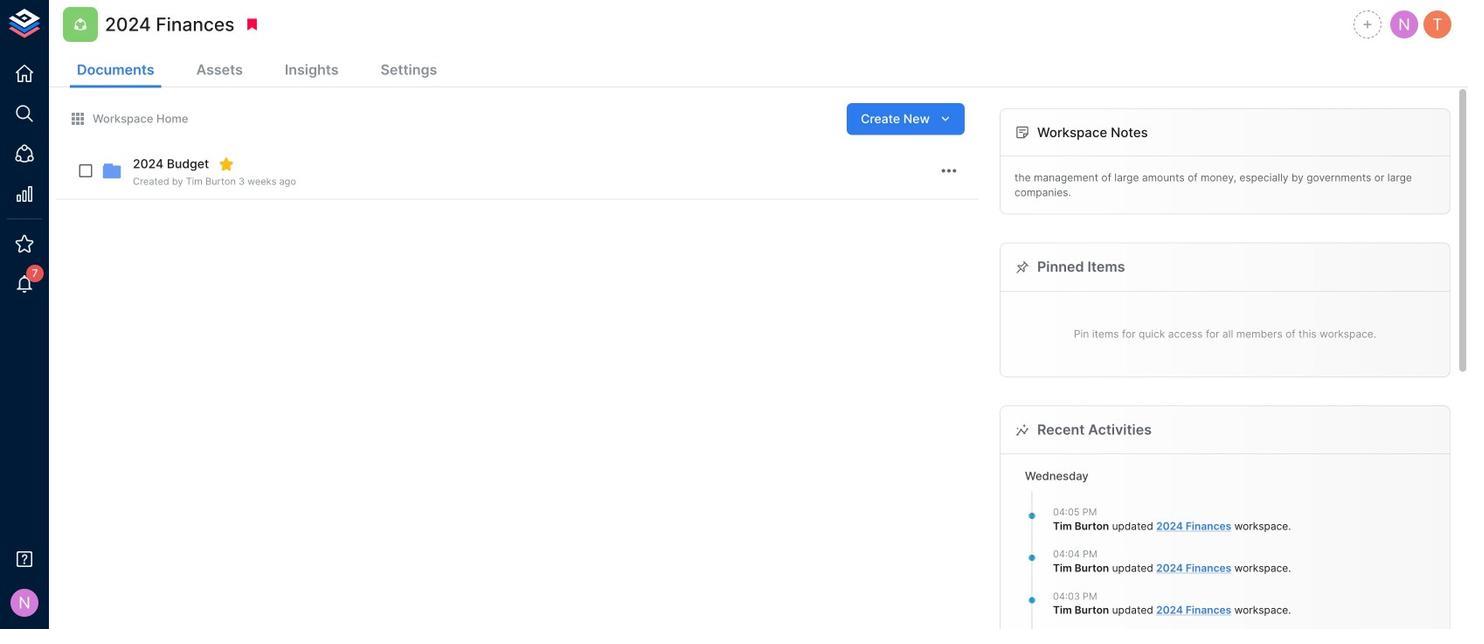 Task type: describe. For each thing, give the bounding box(es) containing it.
remove favorite image
[[219, 156, 234, 172]]



Task type: vqa. For each thing, say whether or not it's contained in the screenshot.
Comments image
no



Task type: locate. For each thing, give the bounding box(es) containing it.
remove bookmark image
[[244, 17, 260, 32]]



